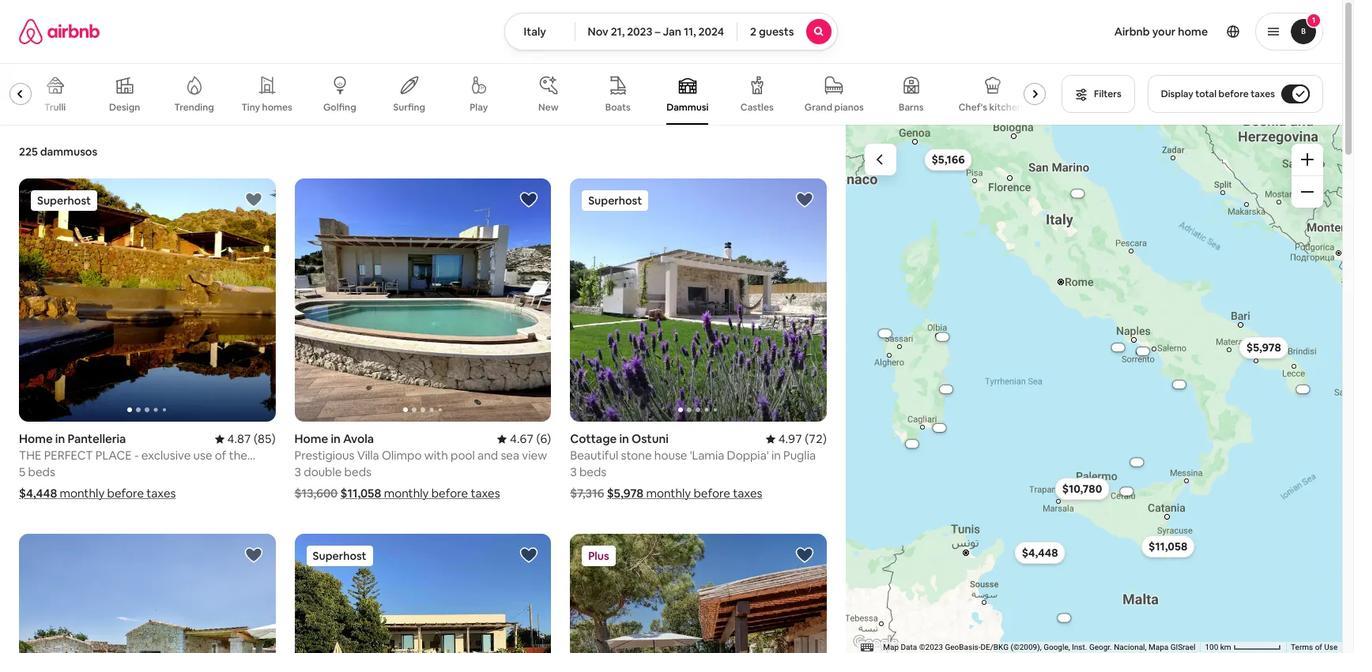 Task type: vqa. For each thing, say whether or not it's contained in the screenshot.
$31,697
yes



Task type: describe. For each thing, give the bounding box(es) containing it.
5 beds $4,448 monthly before taxes
[[19, 465, 176, 502]]

tiny
[[242, 101, 260, 114]]

3 inside cottage in ostuni beautiful stone house 'lamia doppia' in puglia 3 beds $7,316 $5,978 monthly before taxes
[[570, 465, 577, 480]]

1 button
[[1256, 13, 1324, 51]]

100 km
[[1205, 644, 1233, 652]]

homes
[[262, 101, 292, 114]]

home
[[1178, 25, 1208, 39]]

11,
[[684, 25, 696, 39]]

beds inside cottage in ostuni beautiful stone house 'lamia doppia' in puglia 3 beds $7,316 $5,978 monthly before taxes
[[580, 465, 607, 480]]

italy button
[[504, 13, 575, 51]]

$10,279 button
[[896, 440, 928, 448]]

beautiful
[[570, 449, 619, 464]]

trending
[[174, 101, 214, 114]]

$5,166
[[932, 152, 965, 167]]

puglia
[[784, 449, 816, 464]]

taxes inside cottage in ostuni beautiful stone house 'lamia doppia' in puglia 3 beds $7,316 $5,978 monthly before taxes
[[733, 487, 763, 502]]

4.87 (85)
[[227, 432, 276, 447]]

(©2009),
[[1011, 644, 1042, 652]]

$50,147
[[1172, 382, 1187, 387]]

jan
[[663, 25, 682, 39]]

cottage
[[570, 432, 617, 447]]

2024
[[699, 25, 724, 39]]

map data ©2023 geobasis-de/bkg (©2009), google, inst. geogr. nacional, mapa gisrael
[[883, 644, 1196, 652]]

filters button
[[1062, 75, 1135, 113]]

3 inside "home in avola prestigious villa olimpo with pool and sea view 3 double beds $13,600 $11,058 monthly before taxes"
[[295, 465, 301, 480]]

guests
[[759, 25, 794, 39]]

golfing
[[323, 101, 356, 114]]

$19,196
[[932, 426, 947, 431]]

de/bkg
[[981, 644, 1009, 652]]

your
[[1153, 25, 1176, 39]]

of
[[1315, 644, 1323, 652]]

grand
[[805, 101, 833, 114]]

filters
[[1094, 88, 1122, 100]]

display
[[1161, 88, 1194, 100]]

geogr.
[[1089, 644, 1112, 652]]

home in pantelleria
[[19, 432, 126, 447]]

225
[[19, 145, 38, 159]]

2 guests
[[750, 25, 794, 39]]

tiny homes
[[242, 101, 292, 114]]

$10,072 button
[[1062, 190, 1094, 198]]

2023
[[627, 25, 653, 39]]

$4,448 inside 5 beds $4,448 monthly before taxes
[[19, 487, 57, 502]]

$5,978 inside button
[[1247, 341, 1282, 355]]

(72)
[[805, 432, 827, 447]]

–
[[655, 25, 661, 39]]

2
[[750, 25, 757, 39]]

$13,600
[[295, 487, 338, 502]]

$5,978 button
[[1240, 337, 1289, 359]]

2 guests button
[[737, 13, 839, 51]]

dammusi
[[667, 101, 709, 114]]

home for home in pantelleria
[[19, 432, 53, 447]]

nov 21, 2023 – jan 11, 2024
[[588, 25, 724, 39]]

display total before taxes
[[1161, 88, 1275, 100]]

$10,809
[[1110, 345, 1127, 350]]

ostuni
[[632, 432, 669, 447]]

4.67 out of 5 average rating,  6 reviews image
[[497, 432, 551, 447]]

$5,978 inside cottage in ostuni beautiful stone house 'lamia doppia' in puglia 3 beds $7,316 $5,978 monthly before taxes
[[607, 487, 644, 502]]

terms
[[1291, 644, 1313, 652]]

airbnb
[[1115, 25, 1150, 39]]

grand pianos
[[805, 101, 864, 114]]

$10,279
[[904, 442, 920, 447]]

add to wishlist: home in pantelleria image
[[244, 191, 263, 210]]

add to wishlist: villa in balestrate image
[[520, 547, 539, 566]]

$16,294 button
[[1127, 348, 1159, 355]]

in for pantelleria
[[55, 432, 65, 447]]

view
[[522, 449, 547, 464]]

in down 4.97
[[772, 449, 781, 464]]

prestigious
[[295, 449, 355, 464]]

castles
[[741, 101, 774, 114]]

$4,448 button
[[1015, 542, 1065, 564]]

google,
[[1044, 644, 1070, 652]]

$31,697
[[877, 331, 893, 336]]

beds inside "home in avola prestigious villa olimpo with pool and sea view 3 double beds $13,600 $11,058 monthly before taxes"
[[344, 465, 372, 480]]

geobasis-
[[945, 644, 981, 652]]

100 km button
[[1200, 643, 1286, 654]]

gisrael
[[1171, 644, 1196, 652]]

olimpo
[[382, 449, 422, 464]]

total
[[1196, 88, 1217, 100]]

4.97
[[779, 432, 803, 447]]

airbnb your home link
[[1105, 15, 1218, 48]]

terms of use link
[[1291, 644, 1338, 652]]

in for avola
[[331, 432, 341, 447]]

profile element
[[857, 0, 1324, 63]]

$10,780 button
[[1055, 478, 1110, 500]]

boats
[[605, 101, 631, 114]]

terms of use
[[1291, 644, 1338, 652]]

5
[[19, 465, 26, 480]]

google image
[[850, 633, 902, 654]]

and
[[478, 449, 498, 464]]



Task type: locate. For each thing, give the bounding box(es) containing it.
©2023
[[919, 644, 943, 652]]

beds down villa
[[344, 465, 372, 480]]

monthly inside 5 beds $4,448 monthly before taxes
[[60, 487, 105, 502]]

monthly
[[60, 487, 105, 502], [384, 487, 429, 502], [646, 487, 691, 502]]

villa
[[357, 449, 379, 464]]

1 home from the left
[[19, 432, 53, 447]]

in up prestigious at bottom
[[331, 432, 341, 447]]

chef's kitchens
[[959, 101, 1028, 114]]

$50,147 button
[[1164, 381, 1195, 389]]

taxes inside 5 beds $4,448 monthly before taxes
[[146, 487, 176, 502]]

use
[[1324, 644, 1338, 652]]

taxes
[[1251, 88, 1275, 100], [146, 487, 176, 502], [471, 487, 500, 502], [733, 487, 763, 502]]

1 beds from the left
[[28, 465, 55, 480]]

1 horizontal spatial 3
[[570, 465, 577, 480]]

monthly down house
[[646, 487, 691, 502]]

in inside "home in avola prestigious villa olimpo with pool and sea view 3 double beds $13,600 $11,058 monthly before taxes"
[[331, 432, 341, 447]]

1 vertical spatial $11,058
[[1149, 540, 1188, 554]]

$11,058 inside button
[[1149, 540, 1188, 554]]

trulli
[[44, 101, 66, 114]]

1 horizontal spatial $5,978
[[1247, 341, 1282, 355]]

add to wishlist: home in  09040 castiadas image
[[244, 547, 263, 566]]

$4,448 down the 5
[[19, 487, 57, 502]]

0 horizontal spatial $4,448
[[19, 487, 57, 502]]

3 up $7,316
[[570, 465, 577, 480]]

home inside "home in avola prestigious villa olimpo with pool and sea view 3 double beds $13,600 $11,058 monthly before taxes"
[[295, 432, 328, 447]]

in left pantelleria
[[55, 432, 65, 447]]

1 horizontal spatial $4,448
[[1022, 546, 1058, 560]]

before inside 5 beds $4,448 monthly before taxes
[[107, 487, 144, 502]]

$10,072
[[1070, 191, 1086, 196]]

surfing
[[393, 101, 426, 114]]

beds inside 5 beds $4,448 monthly before taxes
[[28, 465, 55, 480]]

$14,612
[[935, 334, 950, 340]]

0 horizontal spatial monthly
[[60, 487, 105, 502]]

airbnb your home
[[1115, 25, 1208, 39]]

zoom out image
[[1302, 186, 1314, 198]]

$4,448 down $10,780 button at the bottom right
[[1022, 546, 1058, 560]]

0 vertical spatial $11,058
[[340, 487, 381, 502]]

with
[[424, 449, 448, 464]]

in for ostuni
[[619, 432, 629, 447]]

2 3 from the left
[[570, 465, 577, 480]]

1 vertical spatial $5,978
[[607, 487, 644, 502]]

before down pool
[[431, 487, 468, 502]]

monthly down the 'olimpo' at the bottom left of page
[[384, 487, 429, 502]]

beds right the 5
[[28, 465, 55, 480]]

google map
showing 20 stays. region
[[846, 125, 1343, 654]]

home up prestigious at bottom
[[295, 432, 328, 447]]

zoom in image
[[1302, 153, 1314, 166]]

$4,448 inside button
[[1022, 546, 1058, 560]]

in
[[55, 432, 65, 447], [331, 432, 341, 447], [619, 432, 629, 447], [772, 449, 781, 464]]

sea
[[501, 449, 520, 464]]

225 dammusos
[[19, 145, 97, 159]]

avola
[[343, 432, 374, 447]]

taxes inside "home in avola prestigious villa olimpo with pool and sea view 3 double beds $13,600 $11,058 monthly before taxes"
[[471, 487, 500, 502]]

before down 'lamia at right
[[694, 487, 731, 502]]

cottage in ostuni beautiful stone house 'lamia doppia' in puglia 3 beds $7,316 $5,978 monthly before taxes
[[570, 432, 816, 502]]

$11,058 button
[[1142, 536, 1195, 558]]

play
[[470, 101, 488, 114]]

chef's
[[959, 101, 988, 114]]

0 vertical spatial $4,448
[[19, 487, 57, 502]]

0 horizontal spatial beds
[[28, 465, 55, 480]]

none search field containing italy
[[504, 13, 839, 51]]

$14,612 button
[[927, 333, 959, 341]]

monthly down home in pantelleria
[[60, 487, 105, 502]]

double
[[304, 465, 342, 480]]

4.67
[[510, 432, 534, 447]]

add to wishlist: villa in porto istana image
[[795, 547, 814, 566]]

None search field
[[504, 13, 839, 51]]

italy
[[524, 25, 546, 39]]

2 horizontal spatial beds
[[580, 465, 607, 480]]

stone
[[621, 449, 652, 464]]

dammusos
[[40, 145, 97, 159]]

monthly inside "home in avola prestigious villa olimpo with pool and sea view 3 double beds $13,600 $11,058 monthly before taxes"
[[384, 487, 429, 502]]

home in avola prestigious villa olimpo with pool and sea view 3 double beds $13,600 $11,058 monthly before taxes
[[295, 432, 547, 502]]

1 horizontal spatial beds
[[344, 465, 372, 480]]

before down pantelleria
[[107, 487, 144, 502]]

0 horizontal spatial 3
[[295, 465, 301, 480]]

pianos
[[835, 101, 864, 114]]

in up stone
[[619, 432, 629, 447]]

1 3 from the left
[[295, 465, 301, 480]]

4.87
[[227, 432, 251, 447]]

add to wishlist: cottage in ostuni image
[[795, 191, 814, 210]]

keyboard shortcuts image
[[861, 645, 874, 653]]

4.97 (72)
[[779, 432, 827, 447]]

$7,316
[[570, 487, 604, 502]]

0 horizontal spatial $11,058
[[340, 487, 381, 502]]

design
[[109, 101, 140, 114]]

beds down beautiful
[[580, 465, 607, 480]]

$10,809 button
[[1103, 344, 1134, 352]]

add to wishlist: home in avola image
[[520, 191, 539, 210]]

monthly inside cottage in ostuni beautiful stone house 'lamia doppia' in puglia 3 beds $7,316 $5,978 monthly before taxes
[[646, 487, 691, 502]]

doppia'
[[727, 449, 769, 464]]

(85)
[[254, 432, 276, 447]]

group
[[0, 63, 1053, 125], [19, 179, 276, 423], [295, 179, 551, 423], [570, 179, 827, 423], [19, 535, 276, 654], [295, 535, 551, 654], [570, 535, 827, 654]]

$19,196 button
[[924, 424, 955, 432]]

2 monthly from the left
[[384, 487, 429, 502]]

$11,058 inside "home in avola prestigious villa olimpo with pool and sea view 3 double beds $13,600 $11,058 monthly before taxes"
[[340, 487, 381, 502]]

before inside cottage in ostuni beautiful stone house 'lamia doppia' in puglia 3 beds $7,316 $5,978 monthly before taxes
[[694, 487, 731, 502]]

3 beds from the left
[[580, 465, 607, 480]]

kitchens
[[990, 101, 1028, 114]]

home for home in avola prestigious villa olimpo with pool and sea view 3 double beds $13,600 $11,058 monthly before taxes
[[295, 432, 328, 447]]

beds
[[28, 465, 55, 480], [344, 465, 372, 480], [580, 465, 607, 480]]

$31,697 button
[[869, 330, 901, 338]]

group containing trulli
[[0, 63, 1053, 125]]

1 horizontal spatial monthly
[[384, 487, 429, 502]]

1 horizontal spatial $11,058
[[1149, 540, 1188, 554]]

new
[[539, 101, 559, 114]]

$17,909 button
[[1111, 488, 1143, 496]]

1 monthly from the left
[[60, 487, 105, 502]]

nov 21, 2023 – jan 11, 2024 button
[[575, 13, 738, 51]]

$5,978
[[1247, 341, 1282, 355], [607, 487, 644, 502]]

0 horizontal spatial home
[[19, 432, 53, 447]]

0 horizontal spatial $5,978
[[607, 487, 644, 502]]

2 home from the left
[[295, 432, 328, 447]]

4.87 out of 5 average rating,  85 reviews image
[[215, 432, 276, 447]]

map
[[883, 644, 899, 652]]

nov
[[588, 25, 609, 39]]

(6)
[[537, 432, 551, 447]]

pool
[[451, 449, 475, 464]]

before
[[1219, 88, 1249, 100], [107, 487, 144, 502], [431, 487, 468, 502], [694, 487, 731, 502]]

21,
[[611, 25, 625, 39]]

nacional,
[[1114, 644, 1147, 652]]

1 horizontal spatial home
[[295, 432, 328, 447]]

1
[[1312, 15, 1316, 25]]

$17,909
[[1119, 489, 1135, 494]]

2 beds from the left
[[344, 465, 372, 480]]

4.67 (6)
[[510, 432, 551, 447]]

3 left "double"
[[295, 465, 301, 480]]

house
[[655, 449, 687, 464]]

4.97 out of 5 average rating,  72 reviews image
[[766, 432, 827, 447]]

data
[[901, 644, 917, 652]]

inst.
[[1072, 644, 1087, 652]]

0 vertical spatial $5,978
[[1247, 341, 1282, 355]]

pantelleria
[[68, 432, 126, 447]]

'lamia
[[690, 449, 725, 464]]

1 vertical spatial $4,448
[[1022, 546, 1058, 560]]

3 monthly from the left
[[646, 487, 691, 502]]

2 horizontal spatial monthly
[[646, 487, 691, 502]]

before inside "home in avola prestigious villa olimpo with pool and sea view 3 double beds $13,600 $11,058 monthly before taxes"
[[431, 487, 468, 502]]

before right total
[[1219, 88, 1249, 100]]

100
[[1205, 644, 1219, 652]]

$5,166 button
[[925, 149, 972, 171]]

home up the 5
[[19, 432, 53, 447]]

km
[[1220, 644, 1231, 652]]



